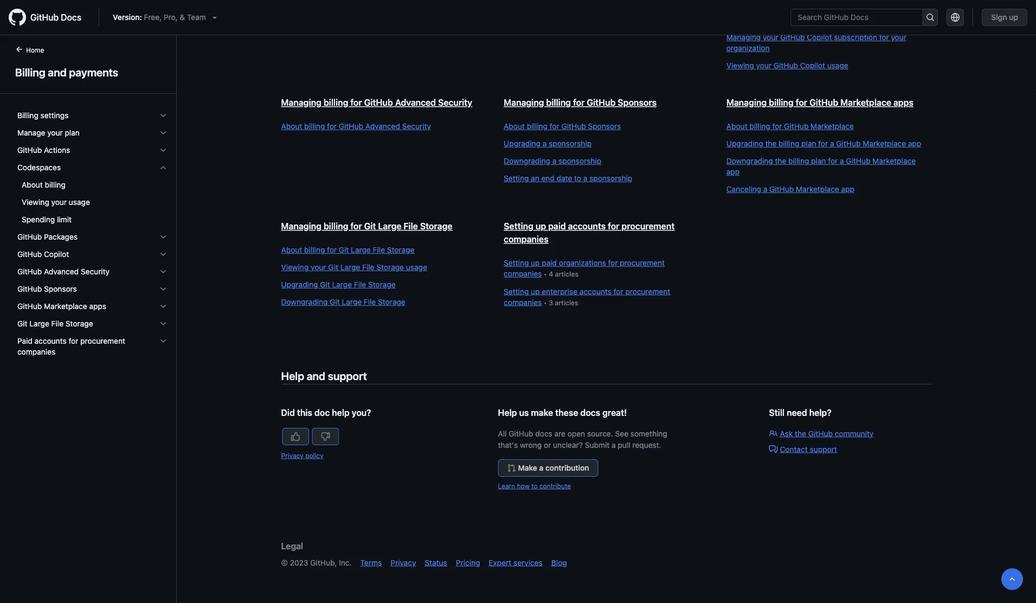 Task type: vqa. For each thing, say whether or not it's contained in the screenshot.


Task type: locate. For each thing, give the bounding box(es) containing it.
1 horizontal spatial apps
[[894, 97, 914, 108]]

sponsorship for downgrading a sponsorship
[[559, 157, 602, 165]]

your inside viewing your git large file storage usage link
[[311, 263, 326, 272]]

2 vertical spatial security
[[81, 267, 110, 276]]

2 vertical spatial sponsorship
[[590, 174, 633, 183]]

1 sc 9kayk9 0 image from the top
[[159, 111, 168, 120]]

upgrading up canceling
[[727, 139, 764, 148]]

canceling a github marketplace app
[[727, 185, 855, 194]]

1 vertical spatial help
[[498, 408, 517, 418]]

0 vertical spatial the
[[766, 139, 777, 148]]

advanced down managing billing for github advanced security at the top left of the page
[[366, 122, 400, 131]]

sc 9kayk9 0 image inside manage your plan dropdown button
[[159, 129, 168, 137]]

1 horizontal spatial downgrading
[[504, 157, 551, 165]]

and down the home link
[[48, 66, 67, 78]]

0 horizontal spatial usage
[[69, 198, 90, 207]]

billing
[[324, 97, 349, 108], [547, 97, 571, 108], [769, 97, 794, 108], [304, 122, 325, 131], [527, 122, 548, 131], [750, 122, 771, 131], [779, 139, 800, 148], [789, 157, 810, 165], [45, 180, 66, 189], [324, 221, 349, 231], [304, 245, 325, 254]]

for down setting up paid organizations for procurement companies
[[614, 287, 624, 296]]

to right date
[[575, 174, 582, 183]]

1 vertical spatial advanced
[[366, 122, 400, 131]]

2 codespaces element from the top
[[9, 176, 176, 228]]

copilot down managing your github copilot subscription for your organization
[[801, 61, 826, 70]]

sponsorship down 'about billing for github sponsors'
[[549, 139, 592, 148]]

copilot for managing your github copilot subscription for your personal account
[[807, 5, 832, 14]]

subscription inside 'managing your github copilot subscription for your personal account'
[[835, 5, 878, 14]]

end
[[542, 174, 555, 183]]

did this doc help you? option group
[[281, 428, 431, 445]]

support
[[328, 369, 367, 382], [810, 445, 838, 454]]

github left the docs
[[30, 12, 59, 23]]

large inside the upgrading git large file storage link
[[332, 280, 352, 289]]

github down account
[[781, 33, 805, 42]]

app inside downgrading the billing plan for a github marketplace app
[[727, 167, 740, 176]]

viewing your usage link
[[13, 194, 172, 211]]

0 horizontal spatial support
[[328, 369, 367, 382]]

learn
[[498, 482, 516, 490]]

a down upgrading the billing plan for a github marketplace app link
[[840, 157, 845, 165]]

subscription inside managing your github copilot subscription for your organization
[[835, 33, 878, 42]]

managing inside 'managing your github copilot subscription for your personal account'
[[727, 5, 761, 14]]

1 vertical spatial plan
[[802, 139, 817, 148]]

Search GitHub Docs search field
[[792, 9, 923, 25]]

managing your spending limit for github packages element
[[504, 18, 710, 35]]

2 vertical spatial plan
[[812, 157, 827, 165]]

github down upgrading the billing plan for a github marketplace app link
[[847, 157, 871, 165]]

companies inside paid accounts for procurement companies
[[17, 347, 55, 356]]

for inside downgrading the billing plan for a github marketplace app
[[829, 157, 838, 165]]

0 horizontal spatial to
[[532, 482, 538, 490]]

for down managing billing for github advanced security at the top left of the page
[[327, 122, 337, 131]]

up inside setting up enterprise accounts for procurement companies
[[531, 287, 540, 296]]

a right make
[[540, 464, 544, 473]]

advanced up about billing for github advanced security link
[[395, 97, 436, 108]]

for up the viewing your git large file storage usage
[[327, 245, 337, 254]]

&
[[180, 13, 185, 22]]

sc 9kayk9 0 image inside github advanced security dropdown button
[[159, 267, 168, 276]]

companies inside setting up paid organizations for procurement companies
[[504, 269, 542, 278]]

git up downgrading git large file storage
[[320, 280, 330, 289]]

companies for setting up enterprise accounts for procurement companies
[[504, 298, 542, 307]]

paid inside setting up paid organizations for procurement companies
[[542, 259, 557, 267]]

triangle down image
[[210, 13, 219, 22]]

your inside viewing your github copilot usage link
[[757, 61, 772, 70]]

you?
[[352, 408, 371, 418]]

github up github marketplace apps
[[17, 285, 42, 294]]

managing for managing billing for github marketplace apps
[[727, 97, 767, 108]]

large down about billing for git large file storage on the top left
[[341, 263, 360, 272]]

for down upgrading the billing plan for a github marketplace app link
[[829, 157, 838, 165]]

7 sc 9kayk9 0 image from the top
[[159, 302, 168, 311]]

codespaces element
[[9, 159, 176, 228], [9, 176, 176, 228]]

None search field
[[791, 9, 939, 26]]

viewing up spending
[[22, 198, 49, 207]]

2 vertical spatial accounts
[[34, 337, 67, 346]]

a up end
[[553, 157, 557, 165]]

support down ask the github community link
[[810, 445, 838, 454]]

sc 9kayk9 0 image for billing settings
[[159, 111, 168, 120]]

file
[[404, 221, 418, 231], [373, 245, 385, 254], [362, 263, 375, 272], [354, 280, 366, 289], [364, 298, 376, 307], [51, 319, 64, 328]]

plan down about billing for github marketplace link
[[802, 139, 817, 148]]

support up help on the left of the page
[[328, 369, 367, 382]]

0 vertical spatial viewing
[[727, 61, 754, 70]]

sc 9kayk9 0 image inside github marketplace apps dropdown button
[[159, 302, 168, 311]]

sc 9kayk9 0 image inside github sponsors dropdown button
[[159, 285, 168, 294]]

4 sc 9kayk9 0 image from the top
[[159, 233, 168, 241]]

about for managing billing for github sponsors
[[504, 122, 525, 131]]

billing inside downgrading the billing plan for a github marketplace app
[[789, 157, 810, 165]]

upgrading up downgrading git large file storage
[[281, 280, 318, 289]]

git up paid
[[17, 319, 27, 328]]

1 vertical spatial the
[[776, 157, 787, 165]]

up inside setting up paid accounts for procurement companies
[[536, 221, 546, 231]]

1 vertical spatial and
[[307, 369, 326, 382]]

0 vertical spatial articles
[[555, 270, 579, 278]]

for
[[880, 5, 890, 14], [880, 33, 890, 42], [351, 97, 362, 108], [573, 97, 585, 108], [796, 97, 808, 108], [327, 122, 337, 131], [550, 122, 560, 131], [773, 122, 783, 131], [819, 139, 829, 148], [829, 157, 838, 165], [351, 221, 362, 231], [608, 221, 620, 231], [327, 245, 337, 254], [608, 259, 618, 267], [614, 287, 624, 296], [69, 337, 78, 346]]

1 vertical spatial viewing
[[22, 198, 49, 207]]

privacy left the policy
[[281, 452, 304, 460]]

the for upgrading
[[766, 139, 777, 148]]

5 sc 9kayk9 0 image from the top
[[159, 267, 168, 276]]

downgrading the billing plan for a github marketplace app
[[727, 157, 916, 176]]

github down the github sponsors
[[17, 302, 42, 311]]

github down manage at the left top of the page
[[17, 146, 42, 155]]

copilot
[[807, 5, 832, 14], [807, 33, 832, 42], [801, 61, 826, 70], [44, 250, 69, 259]]

articles right the 4
[[555, 270, 579, 278]]

sc 9kayk9 0 image inside github copilot "dropdown button"
[[159, 250, 168, 259]]

0 vertical spatial paid
[[549, 221, 566, 231]]

sc 9kayk9 0 image inside billing settings dropdown button
[[159, 111, 168, 120]]

viewing down organization on the top of the page
[[727, 61, 754, 70]]

about
[[281, 122, 302, 131], [504, 122, 525, 131], [727, 122, 748, 131], [22, 180, 43, 189], [281, 245, 302, 254]]

a inside downgrading the billing plan for a github marketplace app
[[840, 157, 845, 165]]

to right 'how'
[[532, 482, 538, 490]]

setting up paid accounts for procurement companies link
[[504, 221, 675, 244]]

1 horizontal spatial support
[[810, 445, 838, 454]]

the down about billing for github marketplace
[[766, 139, 777, 148]]

canceling
[[727, 185, 762, 194]]

about billing for github advanced security link
[[281, 121, 482, 132]]

1 vertical spatial articles
[[555, 299, 579, 307]]

for inside setting up enterprise accounts for procurement companies
[[614, 287, 624, 296]]

billing up manage at the left top of the page
[[17, 111, 38, 120]]

github sponsors
[[17, 285, 77, 294]]

1 vertical spatial subscription
[[835, 33, 878, 42]]

viewing your git large file storage usage link
[[281, 262, 482, 273]]

billing inside dropdown button
[[17, 111, 38, 120]]

your down settings at the left of the page
[[47, 128, 63, 137]]

github packages
[[17, 232, 78, 241]]

large up downgrading git large file storage
[[332, 280, 352, 289]]

usage inside "link"
[[69, 198, 90, 207]]

github down github copilot
[[17, 267, 42, 276]]

billing for about billing for github advanced security
[[304, 122, 325, 131]]

large inside viewing your git large file storage usage link
[[341, 263, 360, 272]]

2 vertical spatial app
[[842, 185, 855, 194]]

about billing for github marketplace
[[727, 122, 854, 131]]

downgrading inside "downgrading a sponsorship" link
[[504, 157, 551, 165]]

1 vertical spatial accounts
[[580, 287, 612, 296]]

© 2023 github, inc.
[[281, 558, 352, 567]]

1 vertical spatial sponsors
[[588, 122, 621, 131]]

the
[[766, 139, 777, 148], [776, 157, 787, 165], [795, 429, 807, 438]]

managing for managing billing for github advanced security
[[281, 97, 322, 108]]

paid inside setting up paid accounts for procurement companies
[[549, 221, 566, 231]]

learn how to contribute link
[[498, 482, 571, 490]]

and inside billing and payments link
[[48, 66, 67, 78]]

0 horizontal spatial help
[[281, 369, 304, 382]]

billing down the home link
[[15, 66, 45, 78]]

0 vertical spatial help
[[281, 369, 304, 382]]

sc 9kayk9 0 image inside github actions "dropdown button"
[[159, 146, 168, 155]]

procurement
[[622, 221, 675, 231], [620, 259, 665, 267], [626, 287, 671, 296], [80, 337, 125, 346]]

1 horizontal spatial viewing
[[281, 263, 309, 272]]

downgrading up canceling
[[727, 157, 773, 165]]

articles for paid
[[555, 270, 579, 278]]

billing for billing and payments
[[15, 66, 45, 78]]

sc 9kayk9 0 image for paid accounts for procurement companies
[[159, 337, 168, 346]]

setting inside setting up enterprise accounts for procurement companies
[[504, 287, 529, 296]]

procurement for setting up paid accounts for procurement companies
[[622, 221, 675, 231]]

sc 9kayk9 0 image for manage your plan
[[159, 129, 168, 137]]

0 horizontal spatial privacy
[[281, 452, 304, 460]]

github inside 'managing your github copilot subscription for your personal account'
[[781, 5, 805, 14]]

usage
[[828, 61, 849, 70], [69, 198, 90, 207], [406, 263, 427, 272]]

select language: current language is english image
[[952, 13, 960, 22]]

viewing your github copilot usage link
[[727, 60, 928, 71]]

1 vertical spatial docs
[[536, 429, 553, 438]]

the for downgrading
[[776, 157, 787, 165]]

accounts for paid
[[568, 221, 606, 231]]

billing and payments link
[[13, 64, 163, 80]]

the up canceling a github marketplace app
[[776, 157, 787, 165]]

learn how to contribute
[[498, 482, 571, 490]]

downgrading for managing billing for github marketplace apps
[[727, 157, 773, 165]]

0 vertical spatial plan
[[65, 128, 80, 137]]

your down account
[[763, 33, 779, 42]]

about inside the billing and payments element
[[22, 180, 43, 189]]

2 articles from the top
[[555, 299, 579, 307]]

about billing for github marketplace link
[[727, 121, 928, 132]]

2 horizontal spatial downgrading
[[727, 157, 773, 165]]

0 vertical spatial privacy
[[281, 452, 304, 460]]

file down github marketplace apps
[[51, 319, 64, 328]]

a up the downgrading a sponsorship
[[543, 139, 547, 148]]

viewing for viewing your github copilot usage
[[727, 61, 754, 70]]

your for viewing your github copilot usage
[[757, 61, 772, 70]]

upgrading up the downgrading a sponsorship
[[504, 139, 541, 148]]

expert services link
[[489, 558, 543, 567]]

app for upgrading the billing plan for a github marketplace app
[[909, 139, 922, 148]]

viewing inside viewing your github copilot usage link
[[727, 61, 754, 70]]

sc 9kayk9 0 image inside git large file storage dropdown button
[[159, 320, 168, 328]]

procurement for setting up paid organizations for procurement companies
[[620, 259, 665, 267]]

procurement inside paid accounts for procurement companies
[[80, 337, 125, 346]]

codespaces element containing codespaces
[[9, 159, 176, 228]]

up for setting up enterprise accounts for procurement companies
[[531, 287, 540, 296]]

paid up organizations
[[549, 221, 566, 231]]

viewing inside viewing your git large file storage usage link
[[281, 263, 309, 272]]

advanced up the github sponsors
[[44, 267, 79, 276]]

marketplace
[[841, 97, 892, 108], [811, 122, 854, 131], [863, 139, 907, 148], [873, 157, 916, 165], [797, 185, 840, 194], [44, 302, 87, 311]]

help us make these docs great!
[[498, 408, 627, 418]]

0 vertical spatial docs
[[581, 408, 601, 418]]

setting inside setting up paid accounts for procurement companies
[[504, 221, 534, 231]]

accounts up organizations
[[568, 221, 606, 231]]

setting for setting up paid organizations for procurement companies
[[504, 259, 529, 267]]

billing for managing billing for git large file storage
[[324, 221, 349, 231]]

viewing up upgrading git large file storage
[[281, 263, 309, 272]]

billing for about billing for github marketplace
[[750, 122, 771, 131]]

storage inside 'link'
[[378, 298, 406, 307]]

0 vertical spatial subscription
[[835, 5, 878, 14]]

0 vertical spatial and
[[48, 66, 67, 78]]

3 setting from the top
[[504, 259, 529, 267]]

1 horizontal spatial upgrading
[[504, 139, 541, 148]]

0 vertical spatial sponsors
[[618, 97, 657, 108]]

upgrading the billing plan for a github marketplace app link
[[727, 138, 928, 149]]

2 vertical spatial usage
[[406, 263, 427, 272]]

sponsorship for upgrading a sponsorship
[[549, 139, 592, 148]]

companies left 3
[[504, 298, 542, 307]]

sponsors up "upgrading a sponsorship" link
[[588, 122, 621, 131]]

for down 'managing billing for github marketplace apps' link
[[773, 122, 783, 131]]

plan inside downgrading the billing plan for a github marketplace app
[[812, 157, 827, 165]]

codespaces element containing about billing
[[9, 176, 176, 228]]

0 horizontal spatial downgrading
[[281, 298, 328, 307]]

ask
[[780, 429, 793, 438]]

0 vertical spatial •
[[544, 270, 547, 278]]

1 setting from the top
[[504, 174, 529, 183]]

copilot down 'managing your github copilot subscription for your personal account'
[[807, 33, 832, 42]]

your inside viewing your usage "link"
[[51, 198, 67, 207]]

up for setting up paid accounts for procurement companies
[[536, 221, 546, 231]]

sc 9kayk9 0 image inside codespaces dropdown button
[[159, 163, 168, 172]]

docs up or
[[536, 429, 553, 438]]

2 • from the top
[[544, 299, 547, 307]]

accounts inside setting up enterprise accounts for procurement companies
[[580, 287, 612, 296]]

plan
[[65, 128, 80, 137], [802, 139, 817, 148], [812, 157, 827, 165]]

github up account
[[781, 5, 805, 14]]

sc 9kayk9 0 image
[[159, 111, 168, 120], [159, 129, 168, 137], [159, 163, 168, 172], [159, 233, 168, 241], [159, 267, 168, 276], [159, 285, 168, 294], [159, 302, 168, 311], [159, 337, 168, 346]]

1 vertical spatial app
[[727, 167, 740, 176]]

1 vertical spatial usage
[[69, 198, 90, 207]]

1 vertical spatial security
[[402, 122, 431, 131]]

2 setting from the top
[[504, 221, 534, 231]]

sc 9kayk9 0 image inside github packages dropdown button
[[159, 233, 168, 241]]

help?
[[810, 408, 832, 418]]

spending limit link
[[13, 211, 172, 228]]

large inside git large file storage dropdown button
[[29, 319, 49, 328]]

about for managing billing for git large file storage
[[281, 245, 302, 254]]

1 vertical spatial paid
[[542, 259, 557, 267]]

contribute
[[540, 482, 571, 490]]

0 vertical spatial sponsorship
[[549, 139, 592, 148]]

setting an end date to a sponsorship
[[504, 174, 633, 183]]

sponsors for managing billing for github sponsors
[[618, 97, 657, 108]]

pricing link
[[456, 558, 480, 567]]

sc 9kayk9 0 image for github advanced security
[[159, 267, 168, 276]]

procurement inside setting up paid accounts for procurement companies
[[622, 221, 675, 231]]

help
[[281, 369, 304, 382], [498, 408, 517, 418]]

about billing for git large file storage
[[281, 245, 415, 254]]

1 horizontal spatial help
[[498, 408, 517, 418]]

policy
[[306, 452, 324, 460]]

sponsorship up setting an end date to a sponsorship
[[559, 157, 602, 165]]

sponsorship
[[549, 139, 592, 148], [559, 157, 602, 165], [590, 174, 633, 183]]

paid up the 4
[[542, 259, 557, 267]]

setting for setting up enterprise accounts for procurement companies
[[504, 287, 529, 296]]

0 horizontal spatial app
[[727, 167, 740, 176]]

viewing
[[727, 61, 754, 70], [22, 198, 49, 207], [281, 263, 309, 272]]

sc 9kayk9 0 image inside paid accounts for procurement companies dropdown button
[[159, 337, 168, 346]]

2 vertical spatial advanced
[[44, 267, 79, 276]]

2 subscription from the top
[[835, 33, 878, 42]]

sign
[[992, 13, 1008, 22]]

large up about billing for git large file storage link on the top left of page
[[378, 221, 402, 231]]

tooltip
[[1002, 569, 1024, 590]]

accounts inside paid accounts for procurement companies
[[34, 337, 67, 346]]

security for about billing for github advanced security
[[402, 122, 431, 131]]

1 horizontal spatial docs
[[581, 408, 601, 418]]

github packages button
[[13, 228, 172, 246]]

1 codespaces element from the top
[[9, 159, 176, 228]]

billing for about billing for github sponsors
[[527, 122, 548, 131]]

downgrading inside downgrading the billing plan for a github marketplace app
[[727, 157, 773, 165]]

status link
[[425, 558, 447, 567]]

2 sc 9kayk9 0 image from the top
[[159, 250, 168, 259]]

0 vertical spatial app
[[909, 139, 922, 148]]

managing inside managing your github copilot subscription for your organization
[[727, 33, 761, 42]]

for right organizations
[[608, 259, 618, 267]]

for down setting an end date to a sponsorship link
[[608, 221, 620, 231]]

up inside setting up paid organizations for procurement companies
[[531, 259, 540, 267]]

sponsors inside dropdown button
[[44, 285, 77, 294]]

managing billing for git large file storage
[[281, 221, 453, 231]]

upgrading git large file storage link
[[281, 279, 482, 290]]

1 sc 9kayk9 0 image from the top
[[159, 146, 168, 155]]

managing for managing your github copilot subscription for your organization
[[727, 33, 761, 42]]

managing for managing your github copilot subscription for your personal account
[[727, 5, 761, 14]]

subscription for managing your github copilot subscription for your organization
[[835, 33, 878, 42]]

your inside manage your plan dropdown button
[[47, 128, 63, 137]]

github up "upgrading the billing plan for a github marketplace app"
[[785, 122, 809, 131]]

2 horizontal spatial usage
[[828, 61, 849, 70]]

your for viewing your git large file storage usage
[[311, 263, 326, 272]]

managing
[[727, 5, 761, 14], [727, 33, 761, 42], [281, 97, 322, 108], [504, 97, 544, 108], [727, 97, 767, 108], [281, 221, 322, 231]]

2 horizontal spatial security
[[438, 97, 473, 108]]

1 • from the top
[[544, 270, 547, 278]]

pro,
[[164, 13, 178, 22]]

1 vertical spatial sponsorship
[[559, 157, 602, 165]]

billing for managing billing for github advanced security
[[324, 97, 349, 108]]

git up the viewing your git large file storage usage
[[339, 245, 349, 254]]

viewing your usage
[[22, 198, 90, 207]]

articles down enterprise
[[555, 299, 579, 307]]

0 vertical spatial sc 9kayk9 0 image
[[159, 146, 168, 155]]

3 sc 9kayk9 0 image from the top
[[159, 320, 168, 328]]

0 horizontal spatial apps
[[89, 302, 106, 311]]

security
[[438, 97, 473, 108], [402, 122, 431, 131], [81, 267, 110, 276]]

managing the spending limit for github codespaces element
[[281, 18, 487, 35]]

2 vertical spatial viewing
[[281, 263, 309, 272]]

8 sc 9kayk9 0 image from the top
[[159, 337, 168, 346]]

the inside downgrading the billing plan for a github marketplace app
[[776, 157, 787, 165]]

viewing for viewing your usage
[[22, 198, 49, 207]]

up for setting up paid organizations for procurement companies
[[531, 259, 540, 267]]

1 horizontal spatial app
[[842, 185, 855, 194]]

all github docs are open source. see something that's wrong or unclear? submit a pull request.
[[498, 429, 668, 449]]

plan down "upgrading the billing plan for a github marketplace app"
[[812, 157, 827, 165]]

help for help us make these docs great!
[[498, 408, 517, 418]]

billing for managing billing for github sponsors
[[547, 97, 571, 108]]

setting inside setting up paid organizations for procurement companies
[[504, 259, 529, 267]]

a left pull
[[612, 441, 616, 449]]

1 articles from the top
[[555, 270, 579, 278]]

large up paid
[[29, 319, 49, 328]]

git up upgrading git large file storage
[[328, 263, 339, 272]]

1 horizontal spatial security
[[402, 122, 431, 131]]

about for managing billing for github marketplace apps
[[727, 122, 748, 131]]

large inside 'downgrading git large file storage' 'link'
[[342, 298, 362, 307]]

pull
[[618, 441, 631, 449]]

2 vertical spatial the
[[795, 429, 807, 438]]

sponsors up about billing for github sponsors link
[[618, 97, 657, 108]]

sponsors up github marketplace apps
[[44, 285, 77, 294]]

a
[[543, 139, 547, 148], [831, 139, 835, 148], [553, 157, 557, 165], [840, 157, 845, 165], [584, 174, 588, 183], [764, 185, 768, 194], [612, 441, 616, 449], [540, 464, 544, 473]]

1 vertical spatial apps
[[89, 302, 106, 311]]

6 sc 9kayk9 0 image from the top
[[159, 285, 168, 294]]

procurement inside setting up paid organizations for procurement companies
[[620, 259, 665, 267]]

pricing
[[456, 558, 480, 567]]

0 vertical spatial security
[[438, 97, 473, 108]]

2 horizontal spatial upgrading
[[727, 139, 764, 148]]

sponsorship down "downgrading a sponsorship" link
[[590, 174, 633, 183]]

managing billing for github sponsors link
[[504, 97, 657, 108]]

accounts
[[568, 221, 606, 231], [580, 287, 612, 296], [34, 337, 67, 346]]

spending
[[22, 215, 55, 224]]

security for managing billing for github advanced security
[[438, 97, 473, 108]]

2 horizontal spatial viewing
[[727, 61, 754, 70]]

ask the github community
[[780, 429, 874, 438]]

limit
[[57, 215, 72, 224]]

companies inside setting up paid accounts for procurement companies
[[504, 234, 549, 244]]

the right ask
[[795, 429, 807, 438]]

setting for setting an end date to a sponsorship
[[504, 174, 529, 183]]

• 3 articles
[[542, 299, 579, 307]]

copilot down packages at the left of page
[[44, 250, 69, 259]]

downgrading down upgrading git large file storage
[[281, 298, 328, 307]]

usage down about billing link
[[69, 198, 90, 207]]

help left us
[[498, 408, 517, 418]]

1 vertical spatial sc 9kayk9 0 image
[[159, 250, 168, 259]]

for up about billing for github advanced security
[[351, 97, 362, 108]]

your down organization on the top of the page
[[757, 61, 772, 70]]

docs inside all github docs are open source. see something that's wrong or unclear? submit a pull request.
[[536, 429, 553, 438]]

something
[[631, 429, 668, 438]]

sc 9kayk9 0 image
[[159, 146, 168, 155], [159, 250, 168, 259], [159, 320, 168, 328]]

storage inside dropdown button
[[66, 319, 93, 328]]

0 vertical spatial billing
[[15, 66, 45, 78]]

accounts down git large file storage
[[34, 337, 67, 346]]

accounts inside setting up paid accounts for procurement companies
[[568, 221, 606, 231]]

downgrading for managing billing for github sponsors
[[504, 157, 551, 165]]

upgrading for managing billing for github sponsors
[[504, 139, 541, 148]]

1 vertical spatial •
[[544, 299, 547, 307]]

2 horizontal spatial app
[[909, 139, 922, 148]]

submit
[[585, 441, 610, 449]]

accounts down setting up paid organizations for procurement companies
[[580, 287, 612, 296]]

privacy right terms 'link'
[[391, 558, 416, 567]]

billing for about billing for git large file storage
[[304, 245, 325, 254]]

1 subscription from the top
[[835, 5, 878, 14]]

the for ask
[[795, 429, 807, 438]]

copilot inside 'managing your github copilot subscription for your personal account'
[[807, 5, 832, 14]]

your up upgrading git large file storage
[[311, 263, 326, 272]]

1 vertical spatial billing
[[17, 111, 38, 120]]

3 sc 9kayk9 0 image from the top
[[159, 163, 168, 172]]

still
[[770, 408, 785, 418]]

docs up source.
[[581, 408, 601, 418]]

1 horizontal spatial and
[[307, 369, 326, 382]]

0 vertical spatial to
[[575, 174, 582, 183]]

2 vertical spatial sponsors
[[44, 285, 77, 294]]

procurement inside setting up enterprise accounts for procurement companies
[[626, 287, 671, 296]]

• left 3
[[544, 299, 547, 307]]

0 horizontal spatial viewing
[[22, 198, 49, 207]]

subscription down search github docs search box
[[835, 33, 878, 42]]

make a contribution
[[518, 464, 590, 473]]

1 vertical spatial privacy
[[391, 558, 416, 567]]

0 horizontal spatial and
[[48, 66, 67, 78]]

file up viewing your git large file storage usage link on the top left of page
[[373, 245, 385, 254]]

usage down about billing for git large file storage link on the top left of page
[[406, 263, 427, 272]]

2 vertical spatial sc 9kayk9 0 image
[[159, 320, 168, 328]]

2 sc 9kayk9 0 image from the top
[[159, 129, 168, 137]]

viewing inside viewing your usage "link"
[[22, 198, 49, 207]]

expert
[[489, 558, 512, 567]]

managing billing for github marketplace apps
[[727, 97, 914, 108]]

companies inside setting up enterprise accounts for procurement companies
[[504, 298, 542, 307]]

search image
[[927, 13, 935, 22]]

settings
[[40, 111, 69, 120]]

billing for managing billing for github marketplace apps
[[769, 97, 794, 108]]

privacy policy link
[[281, 452, 324, 460]]

0 vertical spatial advanced
[[395, 97, 436, 108]]

0 vertical spatial accounts
[[568, 221, 606, 231]]

these
[[556, 408, 579, 418]]

copilot inside managing your github copilot subscription for your organization
[[807, 33, 832, 42]]

your for viewing your usage
[[51, 198, 67, 207]]

4 setting from the top
[[504, 287, 529, 296]]

1 horizontal spatial privacy
[[391, 558, 416, 567]]

0 horizontal spatial docs
[[536, 429, 553, 438]]

0 horizontal spatial security
[[81, 267, 110, 276]]

usage down managing your github copilot subscription for your organization link at top
[[828, 61, 849, 70]]



Task type: describe. For each thing, give the bounding box(es) containing it.
copilot inside "dropdown button"
[[44, 250, 69, 259]]

setting an end date to a sponsorship link
[[504, 173, 705, 184]]

github docs link
[[9, 9, 90, 26]]

open
[[568, 429, 585, 438]]

legal
[[281, 541, 303, 551]]

about billing for github sponsors
[[504, 122, 621, 131]]

downgrading inside 'downgrading git large file storage' 'link'
[[281, 298, 328, 307]]

us
[[519, 408, 529, 418]]

docs
[[61, 12, 81, 23]]

apps inside dropdown button
[[89, 302, 106, 311]]

your for managing your github copilot subscription for your personal account
[[763, 5, 779, 14]]

blog
[[552, 558, 567, 567]]

github down managing billing for github sponsors link
[[562, 122, 586, 131]]

sc 9kayk9 0 image for git large file storage
[[159, 320, 168, 328]]

git inside about billing for git large file storage link
[[339, 245, 349, 254]]

accounts for enterprise
[[580, 287, 612, 296]]

up for sign up
[[1010, 13, 1019, 22]]

sc 9kayk9 0 image for github sponsors
[[159, 285, 168, 294]]

canceling a github marketplace app link
[[727, 184, 928, 195]]

unclear?
[[553, 441, 583, 449]]

organization
[[727, 44, 770, 53]]

codespaces button
[[13, 159, 172, 176]]

for inside setting up paid organizations for procurement companies
[[608, 259, 618, 267]]

setting for setting up paid accounts for procurement companies
[[504, 221, 534, 231]]

ask the github community link
[[770, 429, 874, 438]]

sc 9kayk9 0 image for codespaces
[[159, 163, 168, 172]]

see
[[616, 429, 629, 438]]

git large file storage button
[[13, 315, 172, 333]]

free,
[[144, 13, 162, 22]]

procurement for setting up enterprise accounts for procurement companies
[[626, 287, 671, 296]]

a right date
[[584, 174, 588, 183]]

codespaces
[[17, 163, 61, 172]]

sc 9kayk9 0 image for github marketplace apps
[[159, 302, 168, 311]]

spending limit
[[22, 215, 72, 224]]

marketplace inside dropdown button
[[44, 302, 87, 311]]

and for help
[[307, 369, 326, 382]]

did this doc help you?
[[281, 408, 371, 418]]

file down the viewing your git large file storage usage
[[354, 280, 366, 289]]

advanced for about billing for github advanced security
[[366, 122, 400, 131]]

github docs
[[30, 12, 81, 23]]

billing and payments element
[[0, 44, 177, 602]]

git inside git large file storage dropdown button
[[17, 319, 27, 328]]

file inside dropdown button
[[51, 319, 64, 328]]

0 vertical spatial usage
[[828, 61, 849, 70]]

are
[[555, 429, 566, 438]]

for inside managing your github copilot subscription for your organization
[[880, 33, 890, 42]]

your for manage your plan
[[47, 128, 63, 137]]

sc 9kayk9 0 image for github actions
[[159, 146, 168, 155]]

help
[[332, 408, 350, 418]]

app for downgrading the billing plan for a github marketplace app
[[727, 167, 740, 176]]

managing your github copilot subscription for your personal account link
[[727, 4, 928, 25]]

sign up
[[992, 13, 1019, 22]]

managing billing for git large file storage link
[[281, 221, 453, 231]]

manage your plan
[[17, 128, 80, 137]]

billing for billing settings
[[17, 111, 38, 120]]

• for enterprise
[[544, 299, 547, 307]]

git inside the upgrading git large file storage link
[[320, 280, 330, 289]]

a down about billing for github marketplace link
[[831, 139, 835, 148]]

git inside viewing your git large file storage usage link
[[328, 263, 339, 272]]

an
[[531, 174, 540, 183]]

date
[[557, 174, 573, 183]]

billing settings
[[17, 111, 69, 120]]

file down about billing for git large file storage link on the top left of page
[[362, 263, 375, 272]]

home
[[26, 46, 44, 54]]

paid for organizations
[[542, 259, 557, 267]]

companies for setting up paid organizations for procurement companies
[[504, 269, 542, 278]]

github actions
[[17, 146, 70, 155]]

github up about billing for github marketplace link
[[810, 97, 839, 108]]

doc
[[315, 408, 330, 418]]

managing for managing billing for github sponsors
[[504, 97, 544, 108]]

file inside 'link'
[[364, 298, 376, 307]]

upgrading git large file storage
[[281, 280, 396, 289]]

github inside dropdown button
[[17, 267, 42, 276]]

how
[[517, 482, 530, 490]]

advanced inside dropdown button
[[44, 267, 79, 276]]

paid for accounts
[[549, 221, 566, 231]]

managing your github copilot subscription for your organization
[[727, 33, 907, 53]]

github down managing billing for github advanced security at the top left of the page
[[339, 122, 364, 131]]

managing billing for github advanced security link
[[281, 97, 473, 108]]

viewing your github copilot usage
[[727, 61, 849, 70]]

for inside paid accounts for procurement companies
[[69, 337, 78, 346]]

manage your plan button
[[13, 124, 172, 142]]

sc 9kayk9 0 image for github copilot
[[159, 250, 168, 259]]

setting up paid organizations for procurement companies
[[504, 259, 665, 278]]

managing for managing billing for git large file storage
[[281, 221, 322, 231]]

©
[[281, 558, 288, 567]]

plan for upgrading
[[802, 139, 817, 148]]

blog link
[[552, 558, 567, 567]]

git inside 'downgrading git large file storage' 'link'
[[330, 298, 340, 307]]

setting up paid accounts for procurement companies
[[504, 221, 675, 244]]

1 horizontal spatial usage
[[406, 263, 427, 272]]

contact
[[780, 445, 808, 454]]

copilot for managing your github copilot subscription for your organization
[[807, 33, 832, 42]]

for up about billing for git large file storage on the top left
[[351, 221, 362, 231]]

downgrading git large file storage link
[[281, 297, 482, 308]]

for up about billing for github marketplace
[[796, 97, 808, 108]]

setting up enterprise accounts for procurement companies
[[504, 287, 671, 307]]

about billing
[[22, 180, 66, 189]]

version: free, pro, & team
[[113, 13, 206, 22]]

home link
[[11, 45, 61, 56]]

expert services
[[489, 558, 543, 567]]

• 4 articles
[[542, 270, 579, 278]]

downgrading a sponsorship
[[504, 157, 602, 165]]

advanced for managing billing for github advanced security
[[395, 97, 436, 108]]

github up about billing for github sponsors link
[[587, 97, 616, 108]]

upgrading a sponsorship
[[504, 139, 592, 148]]

marketplace inside downgrading the billing plan for a github marketplace app
[[873, 157, 916, 165]]

contact support
[[780, 445, 838, 454]]

inc.
[[339, 558, 352, 567]]

security inside dropdown button
[[81, 267, 110, 276]]

and for billing
[[48, 66, 67, 78]]

articles for enterprise
[[555, 299, 579, 307]]

your down search github docs search box
[[892, 33, 907, 42]]

file up about billing for git large file storage link on the top left of page
[[404, 221, 418, 231]]

this
[[297, 408, 313, 418]]

sponsors for about billing for github sponsors
[[588, 122, 621, 131]]

paid
[[17, 337, 32, 346]]

actions
[[44, 146, 70, 155]]

about billing for github sponsors link
[[504, 121, 705, 132]]

github advanced security button
[[13, 263, 172, 280]]

plan inside dropdown button
[[65, 128, 80, 137]]

a inside all github docs are open source. see something that's wrong or unclear? submit a pull request.
[[612, 441, 616, 449]]

managing your github copilot subscription for your personal account
[[727, 5, 907, 24]]

billing for about billing
[[45, 180, 66, 189]]

github inside downgrading the billing plan for a github marketplace app
[[847, 157, 871, 165]]

github marketplace apps
[[17, 302, 106, 311]]

large inside about billing for git large file storage link
[[351, 245, 371, 254]]

github right canceling
[[770, 185, 794, 194]]

companies for setting up paid accounts for procurement companies
[[504, 234, 549, 244]]

your left search image
[[892, 5, 907, 14]]

sign up link
[[983, 9, 1028, 26]]

github down spending
[[17, 232, 42, 241]]

sc 9kayk9 0 image for github packages
[[159, 233, 168, 241]]

0 vertical spatial support
[[328, 369, 367, 382]]

organizations
[[559, 259, 606, 267]]

1 horizontal spatial to
[[575, 174, 582, 183]]

upgrading for managing billing for github marketplace apps
[[727, 139, 764, 148]]

for down about billing for github marketplace link
[[819, 139, 829, 148]]

for up "upgrading a sponsorship"
[[550, 122, 560, 131]]

• for paid
[[544, 270, 547, 278]]

3
[[549, 299, 553, 307]]

github up about billing for github advanced security link
[[364, 97, 393, 108]]

privacy for privacy
[[391, 558, 416, 567]]

or
[[544, 441, 551, 449]]

scroll to top image
[[1009, 575, 1017, 584]]

for inside setting up paid accounts for procurement companies
[[608, 221, 620, 231]]

github copilot
[[17, 250, 69, 259]]

github inside all github docs are open source. see something that's wrong or unclear? submit a pull request.
[[509, 429, 534, 438]]

github down managing your github copilot subscription for your organization
[[774, 61, 799, 70]]

git up about billing for git large file storage link on the top left of page
[[364, 221, 376, 231]]

about billing for github advanced security
[[281, 122, 431, 131]]

for up 'about billing for github sponsors'
[[573, 97, 585, 108]]

your for managing your github copilot subscription for your organization
[[763, 33, 779, 42]]

make
[[518, 464, 538, 473]]

help for help and support
[[281, 369, 304, 382]]

1 vertical spatial support
[[810, 445, 838, 454]]

payments
[[69, 66, 118, 78]]

services
[[514, 558, 543, 567]]

need
[[787, 408, 808, 418]]

github sponsors button
[[13, 280, 172, 298]]

managing billing for github sponsors
[[504, 97, 657, 108]]

privacy policy
[[281, 452, 324, 460]]

subscription for managing your github copilot subscription for your personal account
[[835, 5, 878, 14]]

github down about billing for github marketplace link
[[837, 139, 861, 148]]

managing billing for github advanced security
[[281, 97, 473, 108]]

upgrading a sponsorship link
[[504, 138, 705, 149]]

github inside managing your github copilot subscription for your organization
[[781, 33, 805, 42]]

plan for downgrading
[[812, 157, 827, 165]]

a right canceling
[[764, 185, 768, 194]]

wrong
[[520, 441, 542, 449]]

privacy for privacy policy
[[281, 452, 304, 460]]

for inside 'managing your github copilot subscription for your personal account'
[[880, 5, 890, 14]]

personal
[[727, 15, 757, 24]]

status
[[425, 558, 447, 567]]

github down github packages
[[17, 250, 42, 259]]

about billing for git large file storage link
[[281, 245, 482, 256]]

viewing for viewing your git large file storage usage
[[281, 263, 309, 272]]

github up contact support
[[809, 429, 833, 438]]

1 vertical spatial to
[[532, 482, 538, 490]]

0 horizontal spatial upgrading
[[281, 280, 318, 289]]

0 vertical spatial apps
[[894, 97, 914, 108]]

copilot for viewing your github copilot usage
[[801, 61, 826, 70]]



